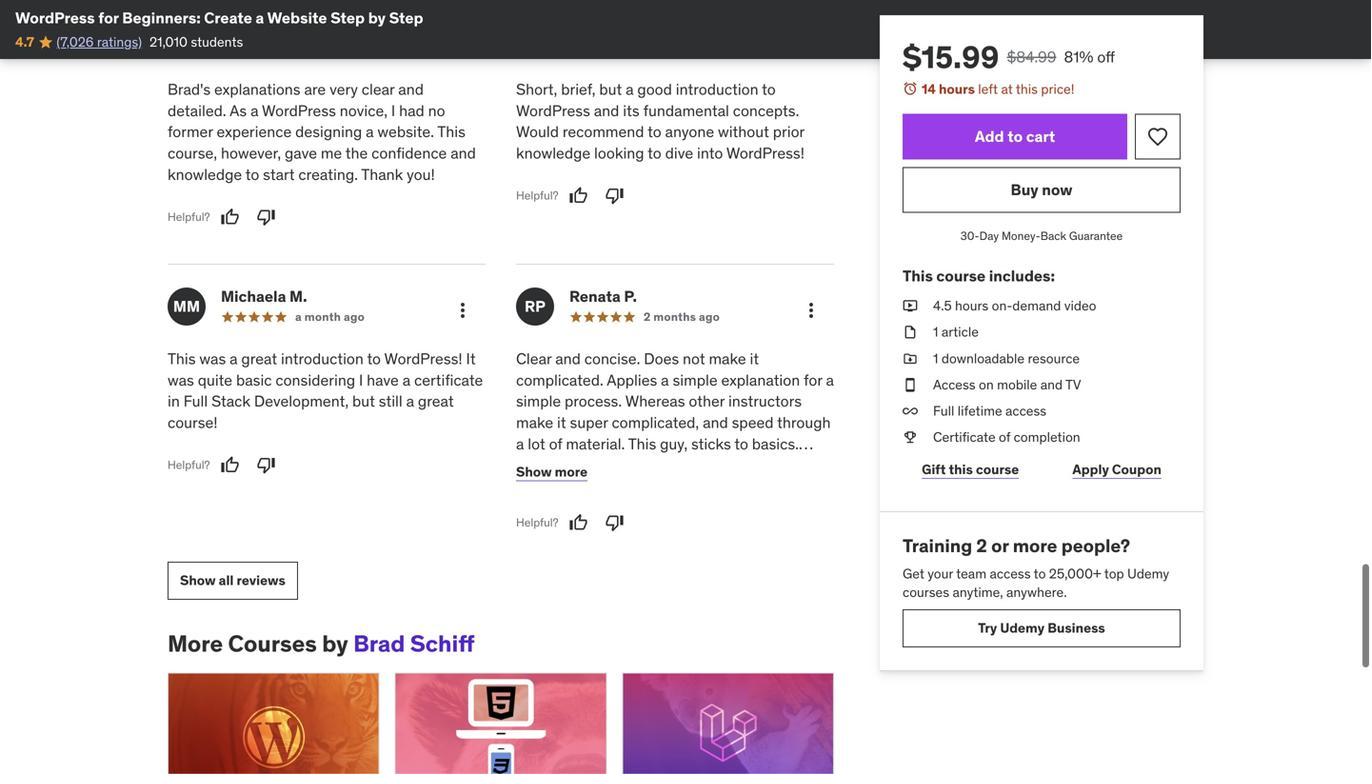 Task type: locate. For each thing, give the bounding box(es) containing it.
novice,
[[340, 101, 388, 120]]

1 horizontal spatial great
[[418, 392, 454, 411]]

1 horizontal spatial this
[[949, 461, 974, 478]]

1 vertical spatial show
[[180, 572, 216, 589]]

show all reviews
[[180, 572, 286, 589]]

0 vertical spatial great
[[241, 349, 277, 369]]

xsmall image left downloadable on the top right of the page
[[903, 349, 918, 368]]

p. right renata
[[624, 287, 637, 306]]

wordpress! down without at the top
[[727, 143, 805, 163]]

helpful? for this was a great introduction to wordpress! it was quite basic considering i have a certificate in full stack development, but still a great course!
[[168, 458, 210, 473]]

stack
[[212, 392, 251, 411]]

1
[[934, 324, 939, 341], [934, 350, 939, 367]]

0 vertical spatial xsmall image
[[903, 297, 918, 316]]

xsmall image left certificate
[[903, 428, 918, 447]]

still
[[379, 392, 403, 411]]

introduction inside this was a great introduction to wordpress! it was quite basic considering i have a certificate in full stack development, but still a great course!
[[281, 349, 364, 369]]

this
[[438, 122, 466, 142], [903, 266, 934, 286], [168, 349, 196, 369], [629, 434, 657, 454]]

make right not
[[709, 349, 747, 369]]

p.
[[248, 17, 261, 37], [624, 287, 637, 306]]

now
[[1043, 180, 1073, 200]]

0 horizontal spatial this
[[572, 477, 597, 497]]

2 1 from the top
[[934, 350, 939, 367]]

0 vertical spatial hours
[[939, 81, 976, 98]]

1 vertical spatial p.
[[624, 287, 637, 306]]

add to cart
[[975, 127, 1056, 146]]

1 horizontal spatial p.
[[624, 287, 637, 306]]

wordpress! inside short, brief, but a good introduction to wordpress and its fundamental concepts. would recommend to anyone without prior knowledge looking to dive into wordpress!
[[727, 143, 805, 163]]

good
[[638, 79, 673, 99]]

1 vertical spatial simple
[[516, 392, 561, 411]]

of
[[999, 429, 1011, 446], [549, 434, 563, 454], [555, 477, 568, 497]]

0 vertical spatial simple
[[673, 370, 718, 390]]

$84.99
[[1008, 47, 1057, 67]]

1 horizontal spatial but
[[600, 79, 622, 99]]

to down however,
[[246, 165, 259, 184]]

helpful? left mark review by michaela m. as helpful "icon"
[[168, 458, 210, 473]]

to inside brad's explanations are very clear and detailed. as a wordpress novice, i had no former experience designing a website. this course, however, gave me the confidence and knowledge to start creating. thank you!
[[246, 165, 259, 184]]

25,000+
[[1050, 565, 1102, 583]]

hours
[[939, 81, 976, 98], [956, 297, 989, 314]]

2 vertical spatial i
[[669, 456, 674, 475]]

access
[[1006, 403, 1047, 420], [990, 565, 1031, 583]]

full lifetime access
[[934, 403, 1047, 420]]

show left all
[[180, 572, 216, 589]]

mark review by michaela m. as helpful image
[[221, 456, 240, 475]]

1 horizontal spatial was
[[200, 349, 226, 369]]

step up clear
[[389, 8, 424, 28]]

ago for not
[[699, 310, 720, 324]]

hours up article
[[956, 297, 989, 314]]

2 left or
[[977, 535, 988, 558]]

0 vertical spatial i
[[392, 101, 396, 120]]

months
[[654, 310, 697, 324]]

wordpress down are in the top of the page
[[262, 101, 336, 120]]

0 horizontal spatial but
[[353, 392, 375, 411]]

1 vertical spatial i
[[359, 370, 363, 390]]

no
[[428, 101, 446, 120]]

1 horizontal spatial wordpress!
[[727, 143, 805, 163]]

apply coupon button
[[1054, 451, 1181, 489]]

to inside this was a great introduction to wordpress! it was quite basic considering i have a certificate in full stack development, but still a great course!
[[367, 349, 381, 369]]

1 vertical spatial it
[[557, 413, 567, 433]]

2 horizontal spatial wordpress
[[516, 101, 591, 120]]

most
[[703, 456, 737, 475]]

clear
[[362, 79, 395, 99]]

of down full lifetime access
[[999, 429, 1011, 446]]

more inside the training 2 or more people? get your team access to 25,000+ top udemy courses anytime, anywhere.
[[1013, 535, 1058, 558]]

1 vertical spatial make
[[516, 413, 554, 433]]

to up anywhere.
[[1034, 565, 1047, 583]]

however,
[[221, 143, 281, 163]]

to left cart on the top of the page
[[1008, 127, 1023, 146]]

to inside clear and concise. does not make it complicated. applies a simple explanation for a simple process. whereas other instructors make it super complicated, and speed through a lot of material. this guy, sticks to basics. highly recommended.  i will most likely pay for more of this guys's courses.
[[735, 434, 749, 454]]

it
[[750, 349, 759, 369], [557, 413, 567, 433]]

1 vertical spatial introduction
[[281, 349, 364, 369]]

highly
[[516, 456, 560, 475]]

was up in
[[168, 370, 194, 390]]

but inside short, brief, but a good introduction to wordpress and its fundamental concepts. would recommend to anyone without prior knowledge looking to dive into wordpress!
[[600, 79, 622, 99]]

whereas
[[626, 392, 686, 411]]

a up quite
[[230, 349, 238, 369]]

0 vertical spatial introduction
[[676, 79, 759, 99]]

0 vertical spatial make
[[709, 349, 747, 369]]

1 vertical spatial was
[[168, 370, 194, 390]]

day
[[980, 229, 1000, 244]]

2 inside the training 2 or more people? get your team access to 25,000+ top udemy courses anytime, anywhere.
[[977, 535, 988, 558]]

1 horizontal spatial by
[[368, 8, 386, 28]]

ago for introduction
[[344, 310, 365, 324]]

introduction inside short, brief, but a good introduction to wordpress and its fundamental concepts. would recommend to anyone without prior knowledge looking to dive into wordpress!
[[676, 79, 759, 99]]

a up its in the left of the page
[[626, 79, 634, 99]]

fundamental
[[644, 101, 730, 120]]

completion
[[1014, 429, 1081, 446]]

knowledge down would
[[516, 143, 591, 163]]

a right pio
[[256, 8, 264, 28]]

anyone
[[666, 122, 715, 142]]

this inside clear and concise. does not make it complicated. applies a simple explanation for a simple process. whereas other instructors make it super complicated, and speed through a lot of material. this guy, sticks to basics. highly recommended.  i will most likely pay for more of this guys's courses.
[[572, 477, 597, 497]]

pay
[[779, 456, 803, 475]]

p. right pio
[[248, 17, 261, 37]]

3 xsmall image from the top
[[903, 376, 918, 394]]

website
[[267, 8, 327, 28]]

1 vertical spatial access
[[990, 565, 1031, 583]]

0 horizontal spatial was
[[168, 370, 194, 390]]

2 horizontal spatial i
[[669, 456, 674, 475]]

1 horizontal spatial introduction
[[676, 79, 759, 99]]

month
[[305, 310, 341, 324]]

1 vertical spatial xsmall image
[[903, 428, 918, 447]]

and up recommend
[[594, 101, 620, 120]]

0 vertical spatial 1
[[934, 324, 939, 341]]

more down material.
[[555, 463, 588, 481]]

0 horizontal spatial p.
[[248, 17, 261, 37]]

by up clear
[[368, 8, 386, 28]]

but inside this was a great introduction to wordpress! it was quite basic considering i have a certificate in full stack development, but still a great course!
[[353, 392, 375, 411]]

show for show all reviews
[[180, 572, 216, 589]]

i left will
[[669, 456, 674, 475]]

1 horizontal spatial ago
[[699, 310, 720, 324]]

course down certificate of completion
[[977, 461, 1020, 478]]

a down novice,
[[366, 122, 374, 142]]

0 vertical spatial but
[[600, 79, 622, 99]]

1 vertical spatial hours
[[956, 297, 989, 314]]

1 ago from the left
[[344, 310, 365, 324]]

show more button
[[516, 453, 588, 491]]

0 horizontal spatial make
[[516, 413, 554, 433]]

i left 'have'
[[359, 370, 363, 390]]

udemy right try
[[1001, 620, 1045, 637]]

xsmall image left 4.5
[[903, 297, 918, 316]]

pio p.
[[221, 17, 261, 37]]

course
[[937, 266, 986, 286], [977, 461, 1020, 478]]

1 xsmall image from the top
[[903, 323, 918, 342]]

thank
[[361, 165, 403, 184]]

show down lot
[[516, 463, 552, 481]]

lot
[[528, 434, 546, 454]]

udemy right top
[[1128, 565, 1170, 583]]

course inside gift this course link
[[977, 461, 1020, 478]]

1 horizontal spatial it
[[750, 349, 759, 369]]

confidence
[[372, 143, 447, 163]]

1 horizontal spatial show
[[516, 463, 552, 481]]

introduction
[[676, 79, 759, 99], [281, 349, 364, 369]]

great down "certificate"
[[418, 392, 454, 411]]

to inside the training 2 or more people? get your team access to 25,000+ top udemy courses anytime, anywhere.
[[1034, 565, 1047, 583]]

4.5
[[934, 297, 952, 314]]

by left brad
[[322, 630, 349, 658]]

for
[[98, 8, 119, 28], [804, 370, 823, 390], [807, 456, 826, 475]]

81%
[[1065, 47, 1094, 67]]

to up concepts.
[[762, 79, 776, 99]]

1 vertical spatial wordpress!
[[384, 349, 463, 369]]

1 horizontal spatial i
[[392, 101, 396, 120]]

you!
[[407, 165, 435, 184]]

courses
[[903, 584, 950, 601]]

0 horizontal spatial full
[[184, 392, 208, 411]]

1 vertical spatial for
[[804, 370, 823, 390]]

course up 4.5
[[937, 266, 986, 286]]

1 xsmall image from the top
[[903, 297, 918, 316]]

introduction up "fundamental"
[[676, 79, 759, 99]]

1 horizontal spatial 2
[[977, 535, 988, 558]]

1 horizontal spatial full
[[934, 403, 955, 420]]

1 vertical spatial but
[[353, 392, 375, 411]]

step right 'website'
[[331, 8, 365, 28]]

rp
[[525, 297, 546, 316]]

to up 'have'
[[367, 349, 381, 369]]

for up (7,026 ratings)
[[98, 8, 119, 28]]

it up explanation on the right of the page
[[750, 349, 759, 369]]

a inside short, brief, but a good introduction to wordpress and its fundamental concepts. would recommend to anyone without prior knowledge looking to dive into wordpress!
[[626, 79, 634, 99]]

me
[[321, 143, 342, 163]]

xsmall image left access
[[903, 376, 918, 394]]

i left had
[[392, 101, 396, 120]]

all
[[219, 572, 234, 589]]

access down the mobile
[[1006, 403, 1047, 420]]

to left dive
[[648, 143, 662, 163]]

to inside button
[[1008, 127, 1023, 146]]

1 vertical spatial by
[[322, 630, 349, 658]]

0 vertical spatial show
[[516, 463, 552, 481]]

0 horizontal spatial knowledge
[[168, 165, 242, 184]]

0 vertical spatial access
[[1006, 403, 1047, 420]]

more down highly
[[516, 477, 552, 497]]

0 vertical spatial it
[[750, 349, 759, 369]]

1 horizontal spatial step
[[389, 8, 424, 28]]

show more
[[516, 463, 588, 481]]

it left the super
[[557, 413, 567, 433]]

considering
[[276, 370, 355, 390]]

hours right 14
[[939, 81, 976, 98]]

of right lot
[[549, 434, 563, 454]]

1 vertical spatial 1
[[934, 350, 939, 367]]

2 horizontal spatial more
[[1013, 535, 1058, 558]]

to left anyone
[[648, 122, 662, 142]]

try udemy business link
[[903, 610, 1181, 648]]

more inside button
[[555, 463, 588, 481]]

simple
[[673, 370, 718, 390], [516, 392, 561, 411]]

its
[[623, 101, 640, 120]]

applies
[[607, 370, 658, 390]]

helpful? for short, brief, but a good introduction to wordpress and its fundamental concepts. would recommend to anyone without prior knowledge looking to dive into wordpress!
[[516, 188, 559, 203]]

0 horizontal spatial i
[[359, 370, 363, 390]]

for right pay
[[807, 456, 826, 475]]

0 horizontal spatial show
[[180, 572, 216, 589]]

2 xsmall image from the top
[[903, 349, 918, 368]]

full up course!
[[184, 392, 208, 411]]

1 vertical spatial 2
[[977, 535, 988, 558]]

0 horizontal spatial step
[[331, 8, 365, 28]]

1 horizontal spatial knowledge
[[516, 143, 591, 163]]

reviews
[[237, 572, 286, 589]]

wordpress up would
[[516, 101, 591, 120]]

xsmall image for 4.5
[[903, 297, 918, 316]]

21,010
[[150, 33, 188, 50]]

guy,
[[660, 434, 688, 454]]

a down m.
[[295, 310, 302, 324]]

0 horizontal spatial introduction
[[281, 349, 364, 369]]

mark review by renata p. as unhelpful image
[[606, 513, 625, 532]]

0 horizontal spatial great
[[241, 349, 277, 369]]

0 vertical spatial 2
[[644, 310, 651, 324]]

will
[[677, 456, 699, 475]]

designing
[[296, 122, 362, 142]]

0 vertical spatial udemy
[[1128, 565, 1170, 583]]

this up mark review by renata p. as helpful icon
[[572, 477, 597, 497]]

this inside this was a great introduction to wordpress! it was quite basic considering i have a certificate in full stack development, but still a great course!
[[168, 349, 196, 369]]

0 vertical spatial was
[[200, 349, 226, 369]]

ago right month
[[344, 310, 365, 324]]

access down or
[[990, 565, 1031, 583]]

2 xsmall image from the top
[[903, 428, 918, 447]]

2 ago from the left
[[699, 310, 720, 324]]

knowledge down 'course,'
[[168, 165, 242, 184]]

a down does in the left of the page
[[661, 370, 669, 390]]

1 vertical spatial great
[[418, 392, 454, 411]]

1 horizontal spatial wordpress
[[262, 101, 336, 120]]

but right brief, at the top
[[600, 79, 622, 99]]

xsmall image
[[903, 323, 918, 342], [903, 349, 918, 368], [903, 376, 918, 394], [903, 402, 918, 421]]

1 up access
[[934, 350, 939, 367]]

xsmall image left 1 article
[[903, 323, 918, 342]]

0 horizontal spatial it
[[557, 413, 567, 433]]

back
[[1041, 229, 1067, 244]]

1 vertical spatial course
[[977, 461, 1020, 478]]

1 horizontal spatial udemy
[[1128, 565, 1170, 583]]

renata
[[570, 287, 621, 306]]

great up basic
[[241, 349, 277, 369]]

1 horizontal spatial simple
[[673, 370, 718, 390]]

1 vertical spatial udemy
[[1001, 620, 1045, 637]]

mark review by jackie m. as unhelpful image
[[606, 186, 625, 205]]

wordpress inside short, brief, but a good introduction to wordpress and its fundamental concepts. would recommend to anyone without prior knowledge looking to dive into wordpress!
[[516, 101, 591, 120]]

xsmall image left lifetime
[[903, 402, 918, 421]]

hours for 4.5
[[956, 297, 989, 314]]

price!
[[1042, 81, 1075, 98]]

pp
[[176, 27, 197, 46]]

introduction up considering
[[281, 349, 364, 369]]

i inside this was a great introduction to wordpress! it was quite basic considering i have a certificate in full stack development, but still a great course!
[[359, 370, 363, 390]]

0 horizontal spatial wordpress
[[15, 8, 95, 28]]

mark review by jackie m. as helpful image
[[569, 186, 588, 205]]

dive
[[666, 143, 694, 163]]

basics.
[[752, 434, 799, 454]]

0 vertical spatial p.
[[248, 17, 261, 37]]

1 vertical spatial knowledge
[[168, 165, 242, 184]]

14 hours left at this price!
[[922, 81, 1075, 98]]

xsmall image
[[903, 297, 918, 316], [903, 428, 918, 447]]

simple down complicated.
[[516, 392, 561, 411]]

wordpress! up "certificate"
[[384, 349, 463, 369]]

2 vertical spatial for
[[807, 456, 826, 475]]

xsmall image for certificate
[[903, 428, 918, 447]]

more right or
[[1013, 535, 1058, 558]]

0 horizontal spatial more
[[516, 477, 552, 497]]

0 horizontal spatial simple
[[516, 392, 561, 411]]

knowledge
[[516, 143, 591, 163], [168, 165, 242, 184]]

gave
[[285, 143, 317, 163]]

looking
[[595, 143, 645, 163]]

2 left months
[[644, 310, 651, 324]]

renata p.
[[570, 287, 637, 306]]

ago right months
[[699, 310, 720, 324]]

access inside the training 2 or more people? get your team access to 25,000+ top udemy courses anytime, anywhere.
[[990, 565, 1031, 583]]

explanation
[[722, 370, 801, 390]]

21,010 students
[[150, 33, 243, 50]]

more inside clear and concise. does not make it complicated. applies a simple explanation for a simple process. whereas other instructors make it super complicated, and speed through a lot of material. this guy, sticks to basics. highly recommended.  i will most likely pay for more of this guys's courses.
[[516, 477, 552, 497]]

this inside gift this course link
[[949, 461, 974, 478]]

full down access
[[934, 403, 955, 420]]

and inside short, brief, but a good introduction to wordpress and its fundamental concepts. would recommend to anyone without prior knowledge looking to dive into wordpress!
[[594, 101, 620, 120]]

1 1 from the top
[[934, 324, 939, 341]]

1 horizontal spatial more
[[555, 463, 588, 481]]

hours for 14
[[939, 81, 976, 98]]

was up quite
[[200, 349, 226, 369]]

4.5 hours on-demand video
[[934, 297, 1097, 314]]

helpful? left mark review by pio p. as helpful image
[[168, 210, 210, 224]]

0 horizontal spatial wordpress!
[[384, 349, 463, 369]]

0 vertical spatial course
[[937, 266, 986, 286]]

mark review by renata p. as helpful image
[[569, 513, 588, 532]]

4 xsmall image from the top
[[903, 402, 918, 421]]

are
[[304, 79, 326, 99]]

0 horizontal spatial ago
[[344, 310, 365, 324]]

to
[[762, 79, 776, 99], [648, 122, 662, 142], [1008, 127, 1023, 146], [648, 143, 662, 163], [246, 165, 259, 184], [367, 349, 381, 369], [735, 434, 749, 454], [1034, 565, 1047, 583]]

this inside brad's explanations are very clear and detailed. as a wordpress novice, i had no former experience designing a website. this course, however, gave me the confidence and knowledge to start creating. thank you!
[[438, 122, 466, 142]]

simple down not
[[673, 370, 718, 390]]

this right gift
[[949, 461, 974, 478]]

wordpress up (7,026
[[15, 8, 95, 28]]

and right the confidence
[[451, 143, 476, 163]]

apply
[[1073, 461, 1110, 478]]

1 left article
[[934, 324, 939, 341]]

make up lot
[[516, 413, 554, 433]]

but left the still
[[353, 392, 375, 411]]

p. for pio p.
[[248, 17, 261, 37]]

material.
[[566, 434, 625, 454]]

this right at
[[1017, 81, 1039, 98]]

for up through
[[804, 370, 823, 390]]

0 vertical spatial knowledge
[[516, 143, 591, 163]]

more courses by brad schiff
[[168, 630, 475, 658]]

helpful? left the mark review by jackie m. as helpful image
[[516, 188, 559, 203]]

not
[[683, 349, 706, 369]]

the
[[346, 143, 368, 163]]

0 vertical spatial wordpress!
[[727, 143, 805, 163]]

0 horizontal spatial by
[[322, 630, 349, 658]]

1 downloadable resource
[[934, 350, 1081, 367]]

to down speed
[[735, 434, 749, 454]]

concise.
[[585, 349, 641, 369]]



Task type: vqa. For each thing, say whether or not it's contained in the screenshot.
$15.99 $69.99
no



Task type: describe. For each thing, give the bounding box(es) containing it.
i inside brad's explanations are very clear and detailed. as a wordpress novice, i had no former experience designing a website. this course, however, gave me the confidence and knowledge to start creating. thank you!
[[392, 101, 396, 120]]

wishlist image
[[1147, 125, 1170, 148]]

training 2 or more people? get your team access to 25,000+ top udemy courses anytime, anywhere.
[[903, 535, 1170, 601]]

students
[[191, 33, 243, 50]]

video
[[1065, 297, 1097, 314]]

show for show more
[[516, 463, 552, 481]]

wordpress inside brad's explanations are very clear and detailed. as a wordpress novice, i had no former experience designing a website. this course, however, gave me the confidence and knowledge to start creating. thank you!
[[262, 101, 336, 120]]

mm
[[173, 297, 200, 316]]

brief,
[[561, 79, 596, 99]]

try
[[979, 620, 998, 637]]

gift this course
[[922, 461, 1020, 478]]

or
[[992, 535, 1009, 558]]

guys's
[[601, 477, 643, 497]]

create
[[204, 8, 252, 28]]

m.
[[290, 287, 307, 306]]

training
[[903, 535, 973, 558]]

wordpress! inside this was a great introduction to wordpress! it was quite basic considering i have a certificate in full stack development, but still a great course!
[[384, 349, 463, 369]]

brad schiff link
[[354, 630, 475, 658]]

quite
[[198, 370, 233, 390]]

xsmall image for 1 article
[[903, 323, 918, 342]]

1 for 1 article
[[934, 324, 939, 341]]

business
[[1048, 620, 1106, 637]]

would
[[516, 122, 559, 142]]

gift this course link
[[903, 451, 1039, 489]]

had
[[399, 101, 425, 120]]

clear and concise. does not make it complicated. applies a simple explanation for a simple process. whereas other instructors make it super complicated, and speed through a lot of material. this guy, sticks to basics. highly recommended.  i will most likely pay for more of this guys's courses.
[[516, 349, 835, 497]]

xsmall image for 1 downloadable resource
[[903, 349, 918, 368]]

a up through
[[827, 370, 835, 390]]

add
[[975, 127, 1005, 146]]

access
[[934, 376, 976, 393]]

pio
[[221, 17, 245, 37]]

of down highly
[[555, 477, 568, 497]]

it
[[466, 349, 476, 369]]

and left tv
[[1041, 376, 1063, 393]]

certificate of completion
[[934, 429, 1081, 446]]

i inside clear and concise. does not make it complicated. applies a simple explanation for a simple process. whereas other instructors make it super complicated, and speed through a lot of material. this guy, sticks to basics. highly recommended.  i will most likely pay for more of this guys's courses.
[[669, 456, 674, 475]]

detailed.
[[168, 101, 226, 120]]

instructors
[[729, 392, 802, 411]]

michaela
[[221, 287, 286, 306]]

access on mobile and tv
[[934, 376, 1082, 393]]

former
[[168, 122, 213, 142]]

1 step from the left
[[331, 8, 365, 28]]

ratings)
[[97, 33, 142, 50]]

additional actions for review by renata p. image
[[800, 299, 823, 322]]

a right 'have'
[[403, 370, 411, 390]]

recommend
[[563, 122, 645, 142]]

and up complicated.
[[556, 349, 581, 369]]

likely
[[741, 456, 776, 475]]

basic
[[236, 370, 272, 390]]

udemy inside the training 2 or more people? get your team access to 25,000+ top udemy courses anytime, anywhere.
[[1128, 565, 1170, 583]]

1 horizontal spatial make
[[709, 349, 747, 369]]

coupon
[[1113, 461, 1162, 478]]

clear
[[516, 349, 552, 369]]

experience
[[217, 122, 292, 142]]

knowledge inside brad's explanations are very clear and detailed. as a wordpress novice, i had no former experience designing a website. this course, however, gave me the confidence and knowledge to start creating. thank you!
[[168, 165, 242, 184]]

people?
[[1062, 535, 1131, 558]]

2 months ago
[[644, 310, 720, 324]]

course!
[[168, 413, 218, 433]]

2 step from the left
[[389, 8, 424, 28]]

at
[[1002, 81, 1014, 98]]

additional actions for review by michaela m. image
[[452, 299, 474, 322]]

30-day money-back guarantee
[[961, 229, 1124, 244]]

2 horizontal spatial this
[[1017, 81, 1039, 98]]

xsmall image for full lifetime access
[[903, 402, 918, 421]]

helpful? for brad's explanations are very clear and detailed. as a wordpress novice, i had no former experience designing a website. this course, however, gave me the confidence and knowledge to start creating. thank you!
[[168, 210, 210, 224]]

left
[[979, 81, 999, 98]]

courses
[[228, 630, 317, 658]]

mark review by michaela m. as unhelpful image
[[257, 456, 276, 475]]

more
[[168, 630, 223, 658]]

anytime,
[[953, 584, 1004, 601]]

mobile
[[998, 376, 1038, 393]]

30-
[[961, 229, 980, 244]]

prior
[[773, 122, 805, 142]]

0 horizontal spatial udemy
[[1001, 620, 1045, 637]]

lifetime
[[958, 403, 1003, 420]]

money-
[[1002, 229, 1041, 244]]

helpful? left mark review by renata p. as helpful icon
[[516, 515, 559, 530]]

knowledge inside short, brief, but a good introduction to wordpress and its fundamental concepts. would recommend to anyone without prior knowledge looking to dive into wordpress!
[[516, 143, 591, 163]]

process.
[[565, 392, 622, 411]]

and up the sticks
[[703, 413, 729, 433]]

without
[[718, 122, 770, 142]]

0 horizontal spatial 2
[[644, 310, 651, 324]]

1 for 1 downloadable resource
[[934, 350, 939, 367]]

certificate
[[934, 429, 996, 446]]

a month ago
[[295, 310, 365, 324]]

does
[[644, 349, 680, 369]]

buy
[[1011, 180, 1039, 200]]

0 vertical spatial for
[[98, 8, 119, 28]]

(7,026
[[57, 33, 94, 50]]

a left lot
[[516, 434, 524, 454]]

short, brief, but a good introduction to wordpress and its fundamental concepts. would recommend to anyone without prior knowledge looking to dive into wordpress!
[[516, 79, 805, 163]]

and up had
[[399, 79, 424, 99]]

alarm image
[[903, 81, 918, 96]]

start
[[263, 165, 295, 184]]

short,
[[516, 79, 558, 99]]

a right as
[[251, 101, 259, 120]]

buy now
[[1011, 180, 1073, 200]]

mark review by pio p. as unhelpful image
[[257, 208, 276, 227]]

recommended.
[[563, 456, 666, 475]]

mark review by pio p. as helpful image
[[221, 208, 240, 227]]

this inside clear and concise. does not make it complicated. applies a simple explanation for a simple process. whereas other instructors make it super complicated, and speed through a lot of material. this guy, sticks to basics. highly recommended.  i will most likely pay for more of this guys's courses.
[[629, 434, 657, 454]]

on
[[979, 376, 994, 393]]

super
[[570, 413, 608, 433]]

full inside this was a great introduction to wordpress! it was quite basic considering i have a certificate in full stack development, but still a great course!
[[184, 392, 208, 411]]

courses.
[[647, 477, 704, 497]]

explanations
[[214, 79, 301, 99]]

this course includes:
[[903, 266, 1056, 286]]

xsmall image for access on mobile and tv
[[903, 376, 918, 394]]

as
[[230, 101, 247, 120]]

in
[[168, 392, 180, 411]]

0 vertical spatial by
[[368, 8, 386, 28]]

course,
[[168, 143, 217, 163]]

a right the still
[[406, 392, 415, 411]]

into
[[697, 143, 723, 163]]

p. for renata p.
[[624, 287, 637, 306]]

$15.99 $84.99 81% off
[[903, 38, 1116, 76]]

on-
[[992, 297, 1013, 314]]

team
[[957, 565, 987, 583]]



